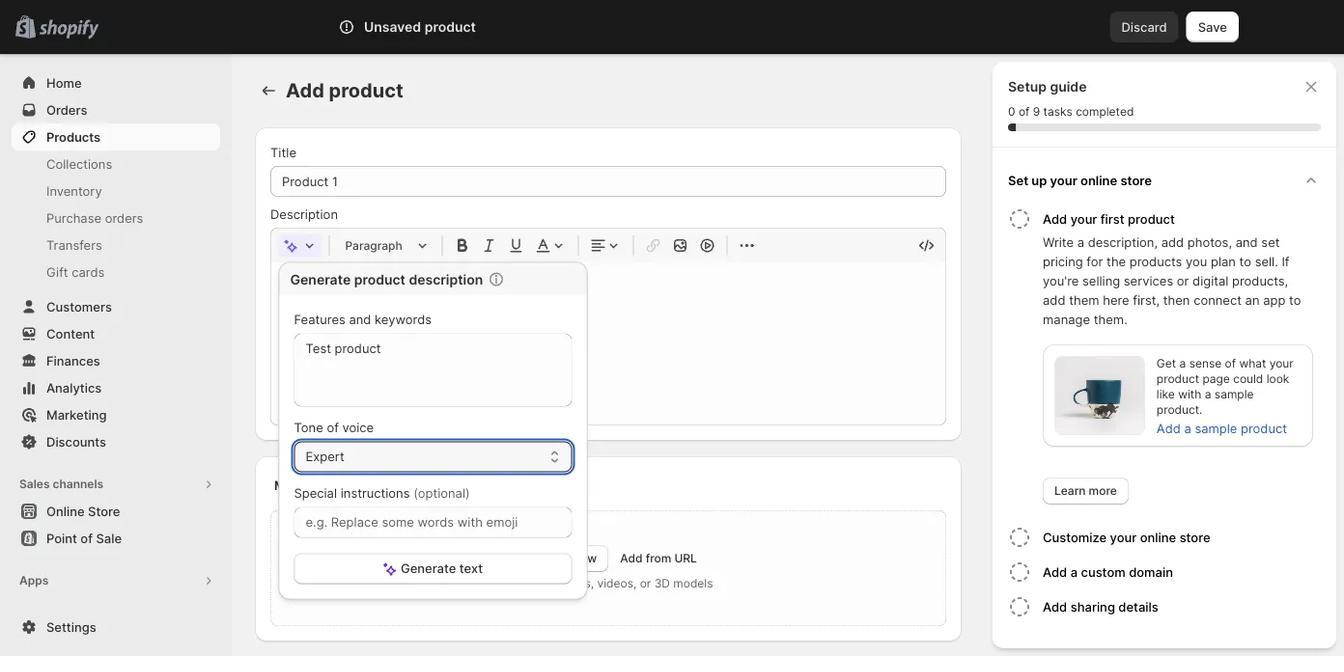 Task type: vqa. For each thing, say whether or not it's contained in the screenshot.
name inside the THE GIVE YOUR STORE A MEMORABLE NAME THAT WILL HELP CUSTOMERS REMEMBER YOU AND YOUR PRODUCTS.
no



Task type: locate. For each thing, give the bounding box(es) containing it.
0 vertical spatial online
[[1081, 173, 1118, 188]]

0 horizontal spatial or
[[640, 577, 651, 591]]

set up your online store button
[[1001, 159, 1329, 202]]

0 horizontal spatial store
[[1121, 173, 1152, 188]]

sample
[[1215, 388, 1254, 402], [1195, 421, 1238, 436]]

1 vertical spatial and
[[349, 312, 371, 327]]

of left sale
[[80, 531, 93, 546]]

generate
[[290, 271, 351, 288], [401, 562, 456, 577]]

new
[[574, 552, 597, 566]]

generate for generate text
[[401, 562, 456, 577]]

generate left text
[[401, 562, 456, 577]]

online up add your first product
[[1081, 173, 1118, 188]]

online
[[1081, 173, 1118, 188], [1140, 530, 1177, 545]]

online up domain
[[1140, 530, 1177, 545]]

product down paragraph dropdown button
[[354, 271, 406, 288]]

your up the look on the bottom of the page
[[1270, 357, 1294, 371]]

of for voice
[[327, 421, 339, 436]]

of left 9
[[1019, 105, 1030, 119]]

1 vertical spatial online
[[1140, 530, 1177, 545]]

0 vertical spatial to
[[1240, 254, 1252, 269]]

add up write
[[1043, 212, 1068, 227]]

get
[[1157, 357, 1177, 371]]

setup guide
[[1008, 79, 1087, 95]]

1 vertical spatial add
[[1043, 293, 1066, 308]]

and left set
[[1236, 235, 1258, 250]]

collections link
[[12, 151, 220, 178]]

orders link
[[12, 97, 220, 124]]

store inside button
[[1121, 173, 1152, 188]]

add right mark add a custom domain as done image
[[1043, 565, 1068, 580]]

0 vertical spatial and
[[1236, 235, 1258, 250]]

add up the products
[[1162, 235, 1184, 250]]

completed
[[1076, 105, 1134, 119]]

details
[[1119, 600, 1159, 615]]

product
[[425, 19, 476, 35], [329, 79, 403, 102], [1128, 212, 1175, 227], [354, 271, 406, 288], [1157, 372, 1200, 386], [1241, 421, 1288, 436]]

sales channels
[[19, 478, 103, 492]]

generate text button
[[294, 554, 572, 585]]

marketing link
[[12, 402, 220, 429]]

store up first
[[1121, 173, 1152, 188]]

a right "get"
[[1180, 357, 1186, 371]]

sale
[[96, 531, 122, 546]]

add left from
[[620, 552, 643, 566]]

sense
[[1190, 357, 1222, 371]]

custom
[[1081, 565, 1126, 580]]

a inside write a description, add photos, and set pricing for the products you plan to sell. if you're selling services or digital products, add them here first, then connect an app to manage them.
[[1078, 235, 1085, 250]]

1 horizontal spatial or
[[1177, 273, 1189, 288]]

add your first product element
[[1005, 233, 1329, 505]]

add right "mark add sharing details as done" icon
[[1043, 600, 1068, 615]]

analytics
[[46, 381, 102, 396]]

0 vertical spatial generate
[[290, 271, 351, 288]]

home
[[46, 75, 82, 90]]

discard button
[[1110, 12, 1179, 42]]

to right app
[[1289, 293, 1301, 308]]

then
[[1164, 293, 1190, 308]]

add a custom domain
[[1043, 565, 1174, 580]]

add your first product
[[1043, 212, 1175, 227]]

and right features
[[349, 312, 371, 327]]

a for add a custom domain
[[1071, 565, 1078, 580]]

paragraph button
[[338, 234, 434, 257]]

0 horizontal spatial online
[[1081, 173, 1118, 188]]

marketing
[[46, 408, 107, 423]]

collections
[[46, 156, 112, 171]]

a for get a sense of what your product page could look like with a sample product. add a sample product
[[1180, 357, 1186, 371]]

cards
[[72, 265, 105, 280]]

0 vertical spatial or
[[1177, 273, 1189, 288]]

0 horizontal spatial and
[[349, 312, 371, 327]]

add a sample product button
[[1145, 415, 1299, 442]]

guide
[[1050, 79, 1087, 95]]

apps button
[[12, 568, 220, 595]]

1 horizontal spatial add
[[1162, 235, 1184, 250]]

1 horizontal spatial generate
[[401, 562, 456, 577]]

1 horizontal spatial to
[[1289, 293, 1301, 308]]

or up then
[[1177, 273, 1189, 288]]

them.
[[1094, 312, 1128, 327]]

learn more link
[[1043, 478, 1129, 505]]

add for add your first product
[[1043, 212, 1068, 227]]

a right write
[[1078, 235, 1085, 250]]

add a custom domain button
[[1043, 555, 1329, 590]]

media
[[274, 478, 312, 493]]

0 vertical spatial add
[[1162, 235, 1184, 250]]

learn more
[[1055, 484, 1117, 498]]

of up page
[[1225, 357, 1236, 371]]

product right unsaved on the left of the page
[[425, 19, 476, 35]]

add for add sharing details
[[1043, 600, 1068, 615]]

a inside add a custom domain button
[[1071, 565, 1078, 580]]

0 vertical spatial store
[[1121, 173, 1152, 188]]

online store link
[[12, 498, 220, 525]]

your left first
[[1071, 212, 1098, 227]]

to left sell.
[[1240, 254, 1252, 269]]

your
[[1050, 173, 1078, 188], [1071, 212, 1098, 227], [1270, 357, 1294, 371], [1110, 530, 1137, 545]]

or left 3d
[[640, 577, 651, 591]]

could
[[1234, 372, 1264, 386]]

add down the you're
[[1043, 293, 1066, 308]]

0 horizontal spatial add
[[1043, 293, 1066, 308]]

get a sense of what your product page could look like with a sample product. add a sample product
[[1157, 357, 1294, 436]]

services
[[1124, 273, 1174, 288]]

store inside 'button'
[[1180, 530, 1211, 545]]

gift
[[46, 265, 68, 280]]

1 horizontal spatial store
[[1180, 530, 1211, 545]]

online inside 'button'
[[1140, 530, 1177, 545]]

0 of 9 tasks completed
[[1008, 105, 1134, 119]]

your right up at the right top of page
[[1050, 173, 1078, 188]]

point of sale button
[[0, 525, 232, 552]]

of inside button
[[80, 531, 93, 546]]

store
[[88, 504, 120, 519]]

product down unsaved on the left of the page
[[329, 79, 403, 102]]

product up the description,
[[1128, 212, 1175, 227]]

generate up features
[[290, 271, 351, 288]]

add your first product button
[[1043, 202, 1329, 233]]

1 vertical spatial or
[[640, 577, 651, 591]]

product down the look on the bottom of the page
[[1241, 421, 1288, 436]]

1 horizontal spatial online
[[1140, 530, 1177, 545]]

store
[[1121, 173, 1152, 188], [1180, 530, 1211, 545]]

your up add a custom domain
[[1110, 530, 1137, 545]]

add up title
[[286, 79, 324, 102]]

mark add sharing details as done image
[[1008, 596, 1032, 619]]

sample down could
[[1215, 388, 1254, 402]]

customize
[[1043, 530, 1107, 545]]

inventory link
[[12, 178, 220, 205]]

1 vertical spatial to
[[1289, 293, 1301, 308]]

of right tone
[[327, 421, 339, 436]]

a left custom
[[1071, 565, 1078, 580]]

or inside write a description, add photos, and set pricing for the products you plan to sell. if you're selling services or digital products, add them here first, then connect an app to manage them.
[[1177, 273, 1189, 288]]

your inside get a sense of what your product page could look like with a sample product. add a sample product
[[1270, 357, 1294, 371]]

mark add a custom domain as done image
[[1008, 561, 1032, 584]]

0 horizontal spatial generate
[[290, 271, 351, 288]]

products,
[[1233, 273, 1289, 288]]

products
[[1130, 254, 1183, 269]]

digital
[[1193, 273, 1229, 288]]

description
[[270, 207, 338, 222]]

1 vertical spatial store
[[1180, 530, 1211, 545]]

store up add a custom domain button
[[1180, 530, 1211, 545]]

finances
[[46, 354, 100, 368]]

discounts
[[46, 435, 106, 450]]

purchase
[[46, 211, 101, 226]]

add down product.
[[1157, 421, 1181, 436]]

generate text
[[401, 562, 483, 577]]

a down product.
[[1185, 421, 1192, 436]]

them
[[1069, 293, 1100, 308]]

tasks
[[1044, 105, 1073, 119]]

generate inside button
[[401, 562, 456, 577]]

point of sale
[[46, 531, 122, 546]]

sample down product.
[[1195, 421, 1238, 436]]

special
[[294, 486, 337, 501]]

0 vertical spatial sample
[[1215, 388, 1254, 402]]

and
[[1236, 235, 1258, 250], [349, 312, 371, 327]]

1 vertical spatial generate
[[401, 562, 456, 577]]

sell.
[[1255, 254, 1279, 269]]

1 horizontal spatial and
[[1236, 235, 1258, 250]]

unsaved
[[364, 19, 421, 35]]



Task type: describe. For each thing, give the bounding box(es) containing it.
3d
[[655, 577, 670, 591]]

of for sale
[[80, 531, 93, 546]]

expert
[[306, 450, 345, 465]]

(optional)
[[414, 486, 470, 501]]

online store button
[[0, 498, 232, 525]]

settings link
[[12, 614, 220, 641]]

from
[[646, 552, 672, 566]]

analytics link
[[12, 375, 220, 402]]

settings
[[46, 620, 96, 635]]

search
[[424, 19, 465, 34]]

add product
[[286, 79, 403, 102]]

channels
[[53, 478, 103, 492]]

photos,
[[1188, 235, 1233, 250]]

add for add from url
[[620, 552, 643, 566]]

if
[[1282, 254, 1290, 269]]

shopify image
[[39, 20, 99, 39]]

set up your online store
[[1008, 173, 1152, 188]]

for
[[1087, 254, 1103, 269]]

orders
[[105, 211, 143, 226]]

gift cards link
[[12, 259, 220, 286]]

finances link
[[12, 348, 220, 375]]

orders
[[46, 102, 87, 117]]

upload new
[[531, 552, 597, 566]]

purchase orders
[[46, 211, 143, 226]]

first
[[1101, 212, 1125, 227]]

generate product description
[[290, 271, 483, 288]]

with
[[1179, 388, 1202, 402]]

a down page
[[1205, 388, 1212, 402]]

Features and keywords text field
[[294, 334, 572, 407]]

add inside get a sense of what your product page could look like with a sample product. add a sample product
[[1157, 421, 1181, 436]]

page
[[1203, 372, 1230, 386]]

set
[[1008, 173, 1029, 188]]

transfers link
[[12, 232, 220, 259]]

here
[[1103, 293, 1130, 308]]

Title text field
[[270, 166, 947, 197]]

what
[[1240, 357, 1267, 371]]

inventory
[[46, 184, 102, 198]]

gift cards
[[46, 265, 105, 280]]

you
[[1186, 254, 1208, 269]]

text
[[460, 562, 483, 577]]

setup guide dialog
[[993, 62, 1337, 657]]

product down "get"
[[1157, 372, 1200, 386]]

search button
[[392, 12, 952, 42]]

of inside get a sense of what your product page could look like with a sample product. add a sample product
[[1225, 357, 1236, 371]]

customers link
[[12, 294, 220, 321]]

e.g. Replace some words with emoji text field
[[294, 508, 572, 538]]

plan
[[1211, 254, 1236, 269]]

more
[[1089, 484, 1117, 498]]

product.
[[1157, 403, 1203, 417]]

add sharing details button
[[1043, 590, 1329, 625]]

of for 9
[[1019, 105, 1030, 119]]

url
[[675, 552, 697, 566]]

models
[[674, 577, 713, 591]]

add from url
[[620, 552, 697, 566]]

0 horizontal spatial to
[[1240, 254, 1252, 269]]

add for add product
[[286, 79, 324, 102]]

add sharing details
[[1043, 600, 1159, 615]]

discard
[[1122, 19, 1168, 34]]

1 vertical spatial sample
[[1195, 421, 1238, 436]]

a for write a description, add photos, and set pricing for the products you plan to sell. if you're selling services or digital products, add them here first, then connect an app to manage them.
[[1078, 235, 1085, 250]]

first,
[[1133, 293, 1160, 308]]

content link
[[12, 321, 220, 348]]

save
[[1198, 19, 1228, 34]]

learn
[[1055, 484, 1086, 498]]

customize your online store button
[[1043, 521, 1329, 555]]

online inside button
[[1081, 173, 1118, 188]]

online store
[[46, 504, 120, 519]]

and inside write a description, add photos, and set pricing for the products you plan to sell. if you're selling services or digital products, add them here first, then connect an app to manage them.
[[1236, 235, 1258, 250]]

product inside button
[[1128, 212, 1175, 227]]

accepts images, videos, or 3d models
[[504, 577, 713, 591]]

an
[[1246, 293, 1260, 308]]

add for add a custom domain
[[1043, 565, 1068, 580]]

selling
[[1083, 273, 1121, 288]]

apps
[[19, 574, 49, 588]]

set
[[1262, 235, 1280, 250]]

9
[[1033, 105, 1040, 119]]

write
[[1043, 235, 1074, 250]]

connect
[[1194, 293, 1242, 308]]

special instructions (optional)
[[294, 486, 470, 501]]

paragraph
[[345, 239, 403, 253]]

customers
[[46, 299, 112, 314]]

mark customize your online store as done image
[[1008, 526, 1032, 550]]

look
[[1267, 372, 1290, 386]]

mark add your first product as done image
[[1008, 208, 1032, 231]]

products
[[46, 129, 101, 144]]

upload new button
[[520, 546, 609, 573]]

online
[[46, 504, 85, 519]]

description
[[409, 271, 483, 288]]

unsaved product
[[364, 19, 476, 35]]

your inside 'button'
[[1110, 530, 1137, 545]]

point
[[46, 531, 77, 546]]

home link
[[12, 70, 220, 97]]

generate for generate product description
[[290, 271, 351, 288]]

keywords
[[375, 312, 432, 327]]

sales channels button
[[12, 471, 220, 498]]



